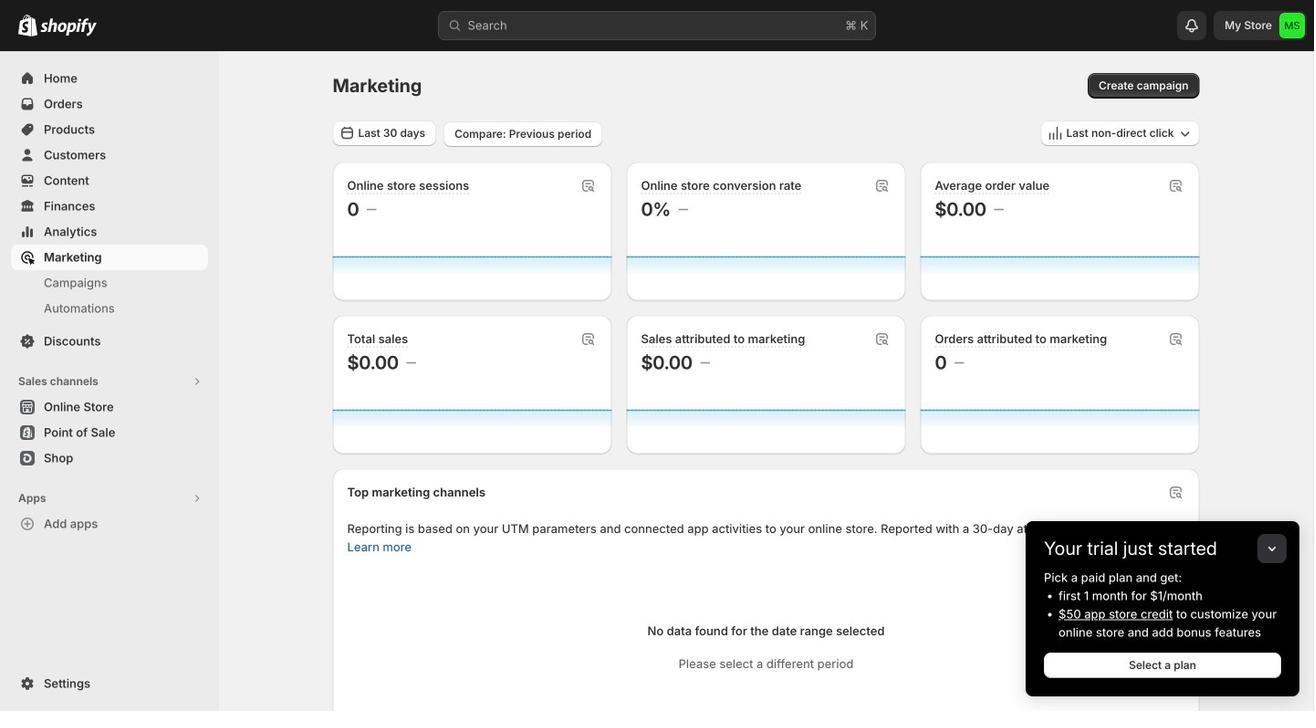 Task type: vqa. For each thing, say whether or not it's contained in the screenshot.
FINANCES link
no



Task type: locate. For each thing, give the bounding box(es) containing it.
shopify image
[[40, 18, 97, 36]]



Task type: describe. For each thing, give the bounding box(es) containing it.
shopify image
[[18, 14, 37, 36]]

my store image
[[1280, 13, 1306, 38]]



